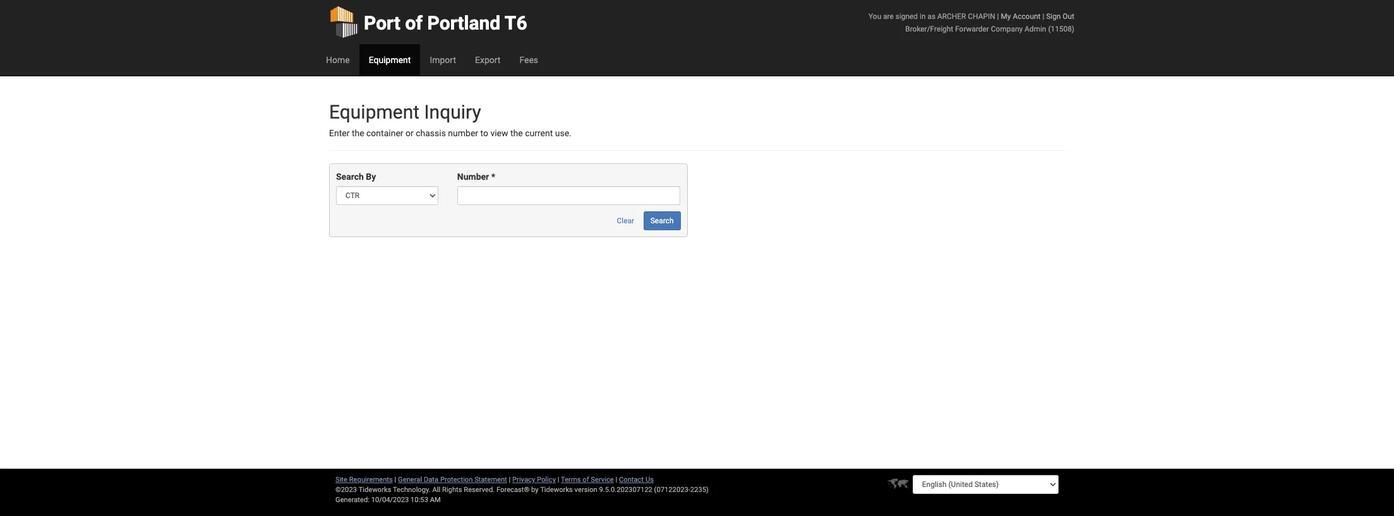 Task type: describe. For each thing, give the bounding box(es) containing it.
sign out link
[[1046, 12, 1074, 21]]

archer
[[937, 12, 966, 21]]

number
[[448, 128, 478, 138]]

*
[[491, 172, 495, 182]]

forecast®
[[496, 486, 529, 495]]

generated:
[[335, 496, 369, 505]]

home
[[326, 55, 350, 65]]

site requirements | general data protection statement | privacy policy | terms of service | contact us ©2023 tideworks technology. all rights reserved. forecast® by tideworks version 9.5.0.202307122 (07122023-2235) generated: 10/04/2023 10:53 am
[[335, 476, 709, 505]]

search button
[[643, 212, 681, 231]]

search by
[[336, 172, 376, 182]]

protection
[[440, 476, 473, 484]]

port of portland t6 link
[[329, 0, 527, 44]]

privacy
[[512, 476, 535, 484]]

sign
[[1046, 12, 1061, 21]]

(07122023-
[[654, 486, 690, 495]]

statement
[[474, 476, 507, 484]]

service
[[591, 476, 614, 484]]

chassis
[[416, 128, 446, 138]]

equipment button
[[359, 44, 420, 76]]

version
[[575, 486, 597, 495]]

terms of service link
[[561, 476, 614, 484]]

export button
[[465, 44, 510, 76]]

fees
[[519, 55, 538, 65]]

clear
[[617, 217, 634, 226]]

are
[[883, 12, 894, 21]]

my
[[1001, 12, 1011, 21]]

current
[[525, 128, 553, 138]]

policy
[[537, 476, 556, 484]]

port of portland t6
[[364, 12, 527, 34]]

export
[[475, 55, 500, 65]]

out
[[1063, 12, 1074, 21]]

| left my
[[997, 12, 999, 21]]

search for search
[[650, 217, 674, 226]]

to
[[480, 128, 488, 138]]

| left general
[[395, 476, 396, 484]]

tideworks
[[540, 486, 573, 495]]

us
[[645, 476, 654, 484]]

privacy policy link
[[512, 476, 556, 484]]

all
[[432, 486, 440, 495]]

of inside site requirements | general data protection statement | privacy policy | terms of service | contact us ©2023 tideworks technology. all rights reserved. forecast® by tideworks version 9.5.0.202307122 (07122023-2235) generated: 10/04/2023 10:53 am
[[583, 476, 589, 484]]

©2023 tideworks
[[335, 486, 391, 495]]

chapin
[[968, 12, 995, 21]]

clear button
[[610, 212, 641, 231]]

| left sign
[[1042, 12, 1044, 21]]

equipment for equipment inquiry enter the container or chassis number to view the current use.
[[329, 101, 419, 123]]

technology.
[[393, 486, 431, 495]]

t6
[[505, 12, 527, 34]]

portland
[[427, 12, 500, 34]]

signed
[[895, 12, 918, 21]]

view
[[490, 128, 508, 138]]

my account link
[[1001, 12, 1041, 21]]

inquiry
[[424, 101, 481, 123]]

Number * text field
[[457, 187, 681, 206]]

rights
[[442, 486, 462, 495]]

0 horizontal spatial of
[[405, 12, 423, 34]]



Task type: vqa. For each thing, say whether or not it's contained in the screenshot.
11:05
no



Task type: locate. For each thing, give the bounding box(es) containing it.
the
[[352, 128, 364, 138], [510, 128, 523, 138]]

terms
[[561, 476, 581, 484]]

| up forecast®
[[509, 476, 511, 484]]

10:53
[[411, 496, 428, 505]]

| up 9.5.0.202307122
[[616, 476, 617, 484]]

equipment for equipment
[[369, 55, 411, 65]]

account
[[1013, 12, 1041, 21]]

container
[[366, 128, 403, 138]]

or
[[406, 128, 414, 138]]

number *
[[457, 172, 495, 182]]

am
[[430, 496, 441, 505]]

equipment inside equipment inquiry enter the container or chassis number to view the current use.
[[329, 101, 419, 123]]

enter
[[329, 128, 350, 138]]

use.
[[555, 128, 572, 138]]

port
[[364, 12, 400, 34]]

search for search by
[[336, 172, 364, 182]]

the right enter
[[352, 128, 364, 138]]

as
[[927, 12, 935, 21]]

of up version
[[583, 476, 589, 484]]

search right "clear" button
[[650, 217, 674, 226]]

0 vertical spatial equipment
[[369, 55, 411, 65]]

site
[[335, 476, 347, 484]]

by
[[366, 172, 376, 182]]

1 vertical spatial search
[[650, 217, 674, 226]]

data
[[424, 476, 438, 484]]

0 vertical spatial search
[[336, 172, 364, 182]]

company
[[991, 25, 1023, 33]]

admin
[[1025, 25, 1046, 33]]

search inside search button
[[650, 217, 674, 226]]

9.5.0.202307122
[[599, 486, 652, 495]]

of
[[405, 12, 423, 34], [583, 476, 589, 484]]

reserved.
[[464, 486, 495, 495]]

site requirements link
[[335, 476, 393, 484]]

search left by
[[336, 172, 364, 182]]

home button
[[316, 44, 359, 76]]

equipment
[[369, 55, 411, 65], [329, 101, 419, 123]]

equipment up container
[[329, 101, 419, 123]]

|
[[997, 12, 999, 21], [1042, 12, 1044, 21], [395, 476, 396, 484], [509, 476, 511, 484], [558, 476, 559, 484], [616, 476, 617, 484]]

contact
[[619, 476, 644, 484]]

you
[[869, 12, 881, 21]]

import button
[[420, 44, 465, 76]]

0 horizontal spatial search
[[336, 172, 364, 182]]

2 the from the left
[[510, 128, 523, 138]]

0 vertical spatial of
[[405, 12, 423, 34]]

the right the view
[[510, 128, 523, 138]]

1 horizontal spatial of
[[583, 476, 589, 484]]

import
[[430, 55, 456, 65]]

1 horizontal spatial the
[[510, 128, 523, 138]]

broker/freight
[[905, 25, 953, 33]]

0 horizontal spatial the
[[352, 128, 364, 138]]

(11508)
[[1048, 25, 1074, 33]]

1 vertical spatial of
[[583, 476, 589, 484]]

1 horizontal spatial search
[[650, 217, 674, 226]]

requirements
[[349, 476, 393, 484]]

contact us link
[[619, 476, 654, 484]]

1 vertical spatial equipment
[[329, 101, 419, 123]]

1 the from the left
[[352, 128, 364, 138]]

you are signed in as archer chapin | my account | sign out broker/freight forwarder company admin (11508)
[[869, 12, 1074, 33]]

equipment inquiry enter the container or chassis number to view the current use.
[[329, 101, 572, 138]]

fees button
[[510, 44, 548, 76]]

2235)
[[690, 486, 709, 495]]

general data protection statement link
[[398, 476, 507, 484]]

forwarder
[[955, 25, 989, 33]]

number
[[457, 172, 489, 182]]

equipment inside dropdown button
[[369, 55, 411, 65]]

in
[[920, 12, 926, 21]]

equipment down port
[[369, 55, 411, 65]]

| up tideworks at the left of page
[[558, 476, 559, 484]]

10/04/2023
[[371, 496, 409, 505]]

by
[[531, 486, 539, 495]]

search
[[336, 172, 364, 182], [650, 217, 674, 226]]

of right port
[[405, 12, 423, 34]]

general
[[398, 476, 422, 484]]



